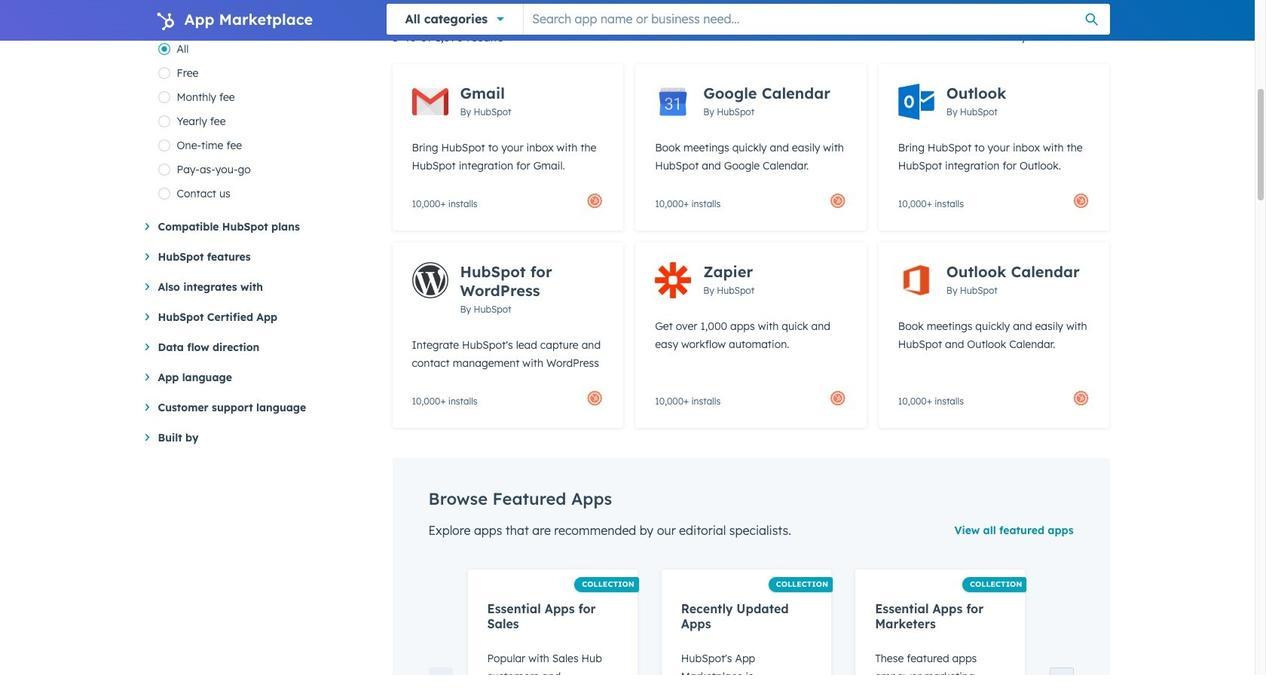 Task type: locate. For each thing, give the bounding box(es) containing it.
0 vertical spatial caret image
[[145, 283, 149, 290]]

2 caret image from the top
[[145, 253, 149, 260]]

caret image
[[145, 283, 149, 290], [145, 314, 149, 320]]

pricing group
[[158, 37, 368, 206]]

caret image
[[145, 223, 149, 230], [145, 253, 149, 260], [145, 344, 149, 351], [145, 374, 149, 381], [145, 404, 149, 411], [145, 434, 149, 441]]

3 caret image from the top
[[145, 344, 149, 351]]

Search app name or business need... search field
[[524, 4, 1110, 34]]

1 caret image from the top
[[145, 283, 149, 290]]

2 caret image from the top
[[145, 314, 149, 320]]

1 vertical spatial caret image
[[145, 314, 149, 320]]



Task type: describe. For each thing, give the bounding box(es) containing it.
5 caret image from the top
[[145, 404, 149, 411]]

6 caret image from the top
[[145, 434, 149, 441]]

1 caret image from the top
[[145, 223, 149, 230]]

4 caret image from the top
[[145, 374, 149, 381]]



Task type: vqa. For each thing, say whether or not it's contained in the screenshot.
progress bar
no



